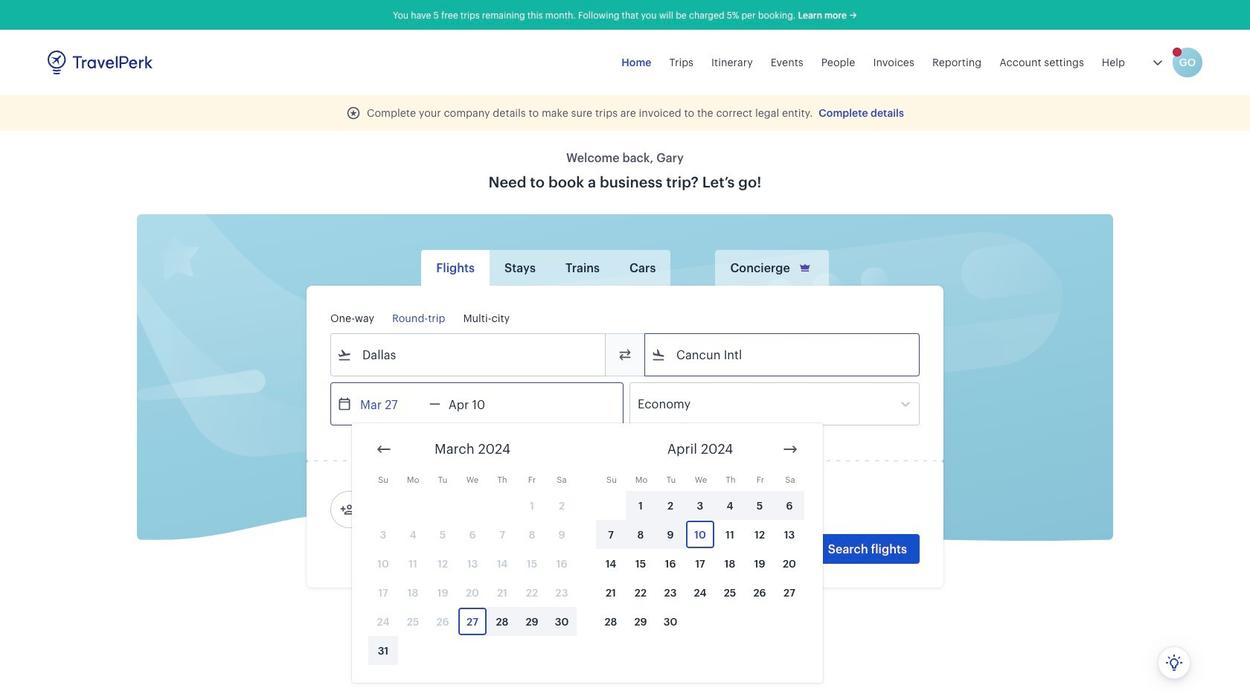Task type: describe. For each thing, give the bounding box(es) containing it.
move forward to switch to the next month. image
[[782, 441, 800, 459]]

move backward to switch to the previous month. image
[[375, 441, 393, 459]]

Return text field
[[441, 383, 518, 425]]

Add first traveler search field
[[355, 498, 510, 522]]

From search field
[[352, 343, 586, 367]]

Depart text field
[[352, 383, 430, 425]]



Task type: locate. For each thing, give the bounding box(es) containing it.
To search field
[[666, 343, 900, 367]]

calendar application
[[352, 424, 1251, 683]]



